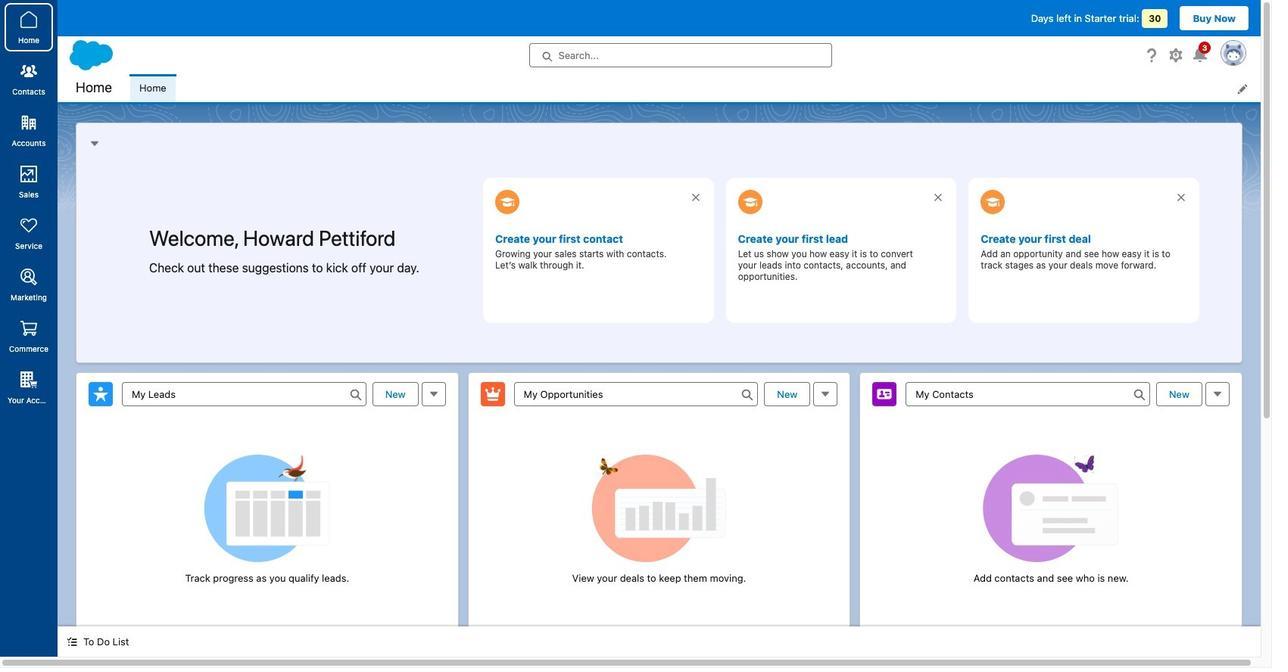 Task type: vqa. For each thing, say whether or not it's contained in the screenshot.
THE TEXT DEFAULT icon
yes



Task type: describe. For each thing, give the bounding box(es) containing it.
2 select an option text field from the left
[[514, 382, 759, 406]]

1 select an option text field from the left
[[122, 382, 366, 406]]



Task type: locate. For each thing, give the bounding box(es) containing it.
0 horizontal spatial select an option text field
[[122, 382, 366, 406]]

1 horizontal spatial select an option text field
[[514, 382, 759, 406]]

Select an Option text field
[[906, 382, 1151, 406]]

list
[[130, 74, 1261, 102]]

Select an Option text field
[[122, 382, 366, 406], [514, 382, 759, 406]]

text default image
[[67, 637, 77, 648]]



